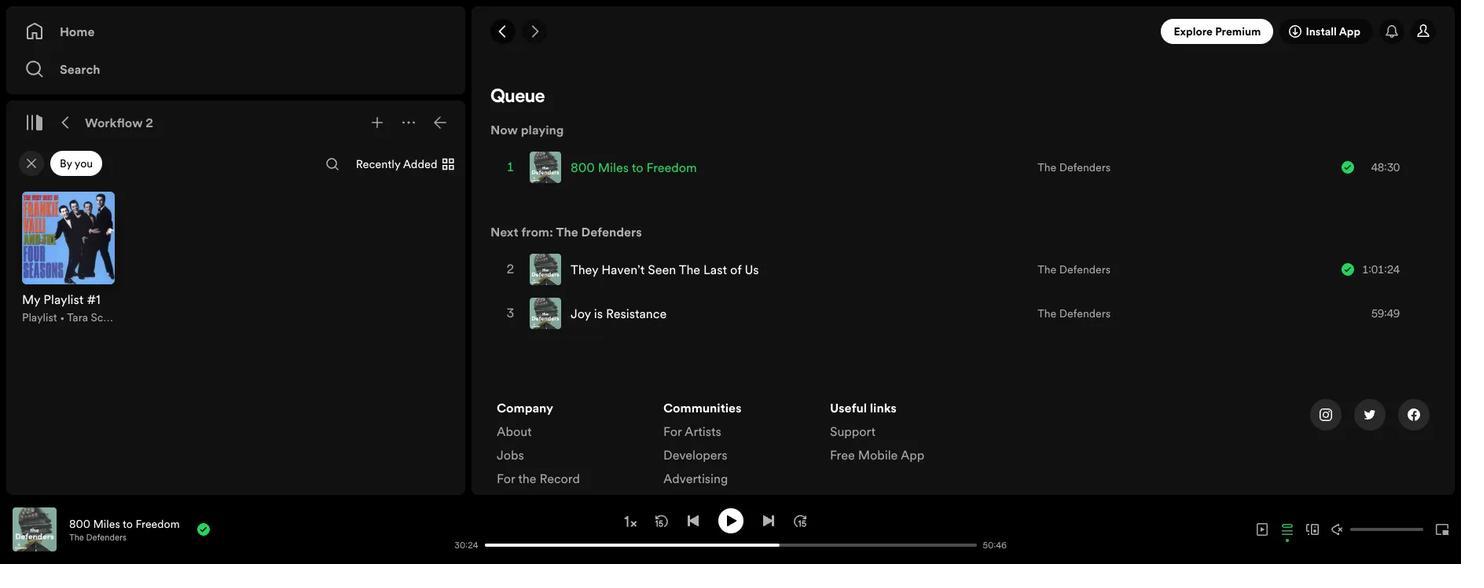 Task type: locate. For each thing, give the bounding box(es) containing it.
for left the
[[497, 470, 515, 487]]

for the record link
[[497, 470, 580, 494]]

artists
[[685, 423, 722, 440]]

to inside 800 miles to freedom cell
[[632, 159, 644, 176]]

explore
[[1174, 24, 1213, 39]]

freedom for 800 miles to freedom the defenders
[[136, 516, 180, 532]]

48:30 cell
[[1342, 146, 1422, 189]]

developers
[[664, 447, 728, 464]]

defenders
[[1060, 160, 1111, 175], [581, 223, 642, 241], [1060, 262, 1111, 278], [1060, 306, 1111, 322], [86, 532, 127, 544]]

instagram image
[[1320, 409, 1333, 421]]

for artists link
[[664, 423, 722, 447]]

from:
[[521, 223, 553, 241]]

joy is resistance cell
[[530, 292, 673, 335]]

explore premium button
[[1162, 19, 1274, 44]]

app right install
[[1339, 24, 1361, 39]]

2 the defenders from the top
[[1038, 262, 1111, 278]]

list containing useful links
[[830, 399, 978, 470]]

communities
[[664, 399, 742, 417]]

group
[[13, 182, 124, 335]]

800 for 800 miles to freedom the defenders
[[69, 516, 90, 532]]

next from: the defenders
[[491, 223, 642, 241]]

free
[[830, 447, 855, 464]]

player controls element
[[287, 508, 1015, 552]]

now playing: 800 miles to freedom by the defenders footer
[[13, 508, 441, 552]]

home
[[60, 23, 95, 40]]

freedom inside 800 miles to freedom the defenders
[[136, 516, 180, 532]]

you
[[75, 156, 93, 171]]

1 vertical spatial for
[[497, 470, 515, 487]]

for left artists
[[664, 423, 682, 440]]

the defenders link
[[1038, 160, 1111, 175], [556, 223, 642, 241], [1038, 262, 1111, 278], [1038, 306, 1111, 322], [69, 532, 127, 544]]

1 vertical spatial miles
[[93, 516, 120, 532]]

haven't
[[602, 261, 645, 278]]

800 inside 800 miles to freedom the defenders
[[69, 516, 90, 532]]

explore premium
[[1174, 24, 1261, 39]]

0 horizontal spatial app
[[901, 447, 925, 464]]

0 horizontal spatial miles
[[93, 516, 120, 532]]

800 inside cell
[[571, 159, 595, 176]]

1 vertical spatial freedom
[[136, 516, 180, 532]]

resistance
[[606, 305, 667, 322]]

premium
[[1216, 24, 1261, 39]]

what's new image
[[1386, 25, 1399, 38]]

1 horizontal spatial to
[[632, 159, 644, 176]]

800 right now playing view 'image'
[[69, 516, 90, 532]]

free mobile app link
[[830, 447, 925, 470]]

0 vertical spatial for
[[664, 423, 682, 440]]

the defenders
[[1038, 160, 1111, 175], [1038, 262, 1111, 278], [1038, 306, 1111, 322]]

record
[[540, 470, 580, 487]]

freedom inside cell
[[647, 159, 697, 176]]

0 vertical spatial to
[[632, 159, 644, 176]]

800 miles to freedom the defenders
[[69, 516, 180, 544]]

main element
[[6, 6, 465, 495]]

800 miles to freedom
[[571, 159, 697, 176]]

next image
[[762, 515, 775, 527]]

0 vertical spatial freedom
[[647, 159, 697, 176]]

playlist
[[22, 310, 57, 325]]

communities for artists developers advertising investors
[[664, 399, 742, 511]]

go forward image
[[528, 25, 541, 38]]

support
[[830, 423, 876, 440]]

useful
[[830, 399, 867, 417]]

1 horizontal spatial list
[[664, 399, 811, 535]]

miles inside 800 miles to freedom the defenders
[[93, 516, 120, 532]]

recently
[[356, 156, 401, 172]]

for
[[664, 423, 682, 440], [497, 470, 515, 487]]

freedom for 800 miles to freedom
[[647, 159, 697, 176]]

1:01:24 cell
[[1342, 248, 1422, 291]]

800
[[571, 159, 595, 176], [69, 516, 90, 532]]

the defenders for the
[[1038, 262, 1111, 278]]

0 vertical spatial app
[[1339, 24, 1361, 39]]

2 vertical spatial the defenders
[[1038, 306, 1111, 322]]

skip forward 15 seconds image
[[794, 515, 806, 527]]

to
[[632, 159, 644, 176], [123, 516, 133, 532]]

of
[[730, 261, 742, 278]]

defenders inside 800 miles to freedom the defenders
[[86, 532, 127, 544]]

the
[[1038, 160, 1057, 175], [556, 223, 578, 241], [679, 261, 701, 278], [1038, 262, 1057, 278], [1038, 306, 1057, 322], [69, 532, 84, 544]]

workflow 2 button
[[82, 110, 157, 135]]

0 horizontal spatial freedom
[[136, 516, 180, 532]]

3 list from the left
[[830, 399, 978, 470]]

0 vertical spatial miles
[[598, 159, 629, 176]]

miles inside cell
[[598, 159, 629, 176]]

1 vertical spatial app
[[901, 447, 925, 464]]

company about jobs for the record
[[497, 399, 580, 487]]

freedom
[[647, 159, 697, 176], [136, 516, 180, 532]]

joy
[[571, 305, 591, 322]]

2 horizontal spatial list
[[830, 399, 978, 470]]

list
[[497, 399, 645, 494], [664, 399, 811, 535], [830, 399, 978, 470]]

48:30
[[1372, 160, 1400, 175]]

group inside "main" element
[[13, 182, 124, 335]]

group containing playlist
[[13, 182, 124, 335]]

none search field inside "main" element
[[320, 152, 345, 177]]

now playing view image
[[37, 515, 50, 528]]

0 horizontal spatial list
[[497, 399, 645, 494]]

search link
[[25, 53, 447, 85]]

added
[[403, 156, 438, 172]]

1 horizontal spatial for
[[664, 423, 682, 440]]

800 up next from: the defenders
[[571, 159, 595, 176]]

1 vertical spatial 800
[[69, 516, 90, 532]]

facebook image
[[1408, 409, 1421, 421]]

to inside 800 miles to freedom the defenders
[[123, 516, 133, 532]]

0 vertical spatial 800
[[571, 159, 595, 176]]

0 horizontal spatial to
[[123, 516, 133, 532]]

0 vertical spatial the defenders
[[1038, 160, 1111, 175]]

to for 800 miles to freedom the defenders
[[123, 516, 133, 532]]

app right 'mobile'
[[901, 447, 925, 464]]

1 the defenders from the top
[[1038, 160, 1111, 175]]

800 for 800 miles to freedom
[[571, 159, 595, 176]]

0 horizontal spatial 800
[[69, 516, 90, 532]]

skip back 15 seconds image
[[655, 515, 668, 527]]

the
[[518, 470, 537, 487]]

about
[[497, 423, 532, 440]]

jobs link
[[497, 447, 524, 470]]

search in your library image
[[326, 158, 339, 171]]

miles
[[598, 159, 629, 176], [93, 516, 120, 532]]

recently added
[[356, 156, 438, 172]]

defenders for joy is resistance
[[1060, 306, 1111, 322]]

2 list from the left
[[664, 399, 811, 535]]

1 horizontal spatial miles
[[598, 159, 629, 176]]

1 horizontal spatial 800
[[571, 159, 595, 176]]

1 list from the left
[[497, 399, 645, 494]]

1 horizontal spatial freedom
[[647, 159, 697, 176]]

1 vertical spatial to
[[123, 516, 133, 532]]

•
[[60, 310, 65, 325]]

app
[[1339, 24, 1361, 39], [901, 447, 925, 464]]

0 horizontal spatial for
[[497, 470, 515, 487]]

None search field
[[320, 152, 345, 177]]

investors
[[664, 494, 715, 511]]

1 vertical spatial the defenders
[[1038, 262, 1111, 278]]

1 horizontal spatial app
[[1339, 24, 1361, 39]]

playlist •
[[22, 310, 67, 325]]



Task type: describe. For each thing, give the bounding box(es) containing it.
the defenders link for they haven't seen the last of us
[[1038, 262, 1111, 278]]

home link
[[25, 16, 447, 47]]

800 miles to freedom link
[[69, 516, 180, 532]]

mobile
[[858, 447, 898, 464]]

is
[[594, 305, 603, 322]]

advertising
[[664, 470, 728, 487]]

install app
[[1306, 24, 1361, 39]]

defenders for 800 miles to freedom
[[1060, 160, 1111, 175]]

playing
[[521, 121, 564, 138]]

for inside company about jobs for the record
[[497, 470, 515, 487]]

the defenders link for joy is resistance
[[1038, 306, 1111, 322]]

they
[[571, 261, 599, 278]]

miles for 800 miles to freedom
[[598, 159, 629, 176]]

clear filters image
[[25, 157, 38, 170]]

app inside useful links support free mobile app
[[901, 447, 925, 464]]

support link
[[830, 423, 876, 447]]

install
[[1306, 24, 1337, 39]]

by
[[60, 156, 72, 171]]

Recently Added, Grid view field
[[343, 151, 465, 177]]

workflow
[[85, 114, 143, 131]]

play image
[[725, 515, 737, 527]]

list containing company
[[497, 399, 645, 494]]

links
[[870, 399, 897, 417]]

they haven't seen the last of us
[[571, 261, 759, 278]]

twitter image
[[1364, 409, 1377, 421]]

change speed image
[[622, 514, 638, 530]]

useful links support free mobile app
[[830, 399, 925, 464]]

59:49
[[1372, 306, 1400, 322]]

the defenders link inside footer
[[69, 532, 127, 544]]

investors link
[[664, 494, 715, 517]]

about link
[[497, 423, 532, 447]]

by you
[[60, 156, 93, 171]]

install app link
[[1280, 19, 1374, 44]]

search
[[60, 61, 100, 78]]

company
[[497, 399, 554, 417]]

the inside 800 miles to freedom the defenders
[[69, 532, 84, 544]]

the defenders link for 800 miles to freedom
[[1038, 160, 1111, 175]]

us
[[745, 261, 759, 278]]

go back image
[[497, 25, 509, 38]]

connect to a device image
[[1307, 524, 1319, 536]]

previous image
[[687, 515, 699, 527]]

jobs
[[497, 447, 524, 464]]

50:46
[[983, 540, 1007, 552]]

2
[[146, 114, 153, 131]]

30:24
[[455, 540, 478, 552]]

800 miles to freedom cell
[[530, 146, 703, 189]]

to for 800 miles to freedom
[[632, 159, 644, 176]]

they haven't seen the last of us cell
[[530, 248, 765, 291]]

miles for 800 miles to freedom the defenders
[[93, 516, 120, 532]]

last
[[704, 261, 727, 278]]

for inside communities for artists developers advertising investors
[[664, 423, 682, 440]]

app inside top bar and user menu element
[[1339, 24, 1361, 39]]

advertising link
[[664, 470, 728, 494]]

workflow 2
[[85, 114, 153, 131]]

next
[[491, 223, 519, 241]]

joy is resistance
[[571, 305, 667, 322]]

list containing communities
[[664, 399, 811, 535]]

queue
[[491, 88, 545, 107]]

1:01:24
[[1363, 262, 1400, 278]]

developers link
[[664, 447, 728, 470]]

spotify – play queue element
[[472, 88, 1455, 565]]

3 the defenders from the top
[[1038, 306, 1111, 322]]

defenders for they haven't seen the last of us
[[1060, 262, 1111, 278]]

volume off image
[[1332, 524, 1344, 536]]

the inside cell
[[679, 261, 701, 278]]

now playing
[[491, 121, 564, 138]]

seen
[[648, 261, 676, 278]]

now
[[491, 121, 518, 138]]

By you checkbox
[[50, 151, 102, 176]]

the defenders for freedom
[[1038, 160, 1111, 175]]

top bar and user menu element
[[472, 6, 1455, 57]]



Task type: vqa. For each thing, say whether or not it's contained in the screenshot.
# column header
no



